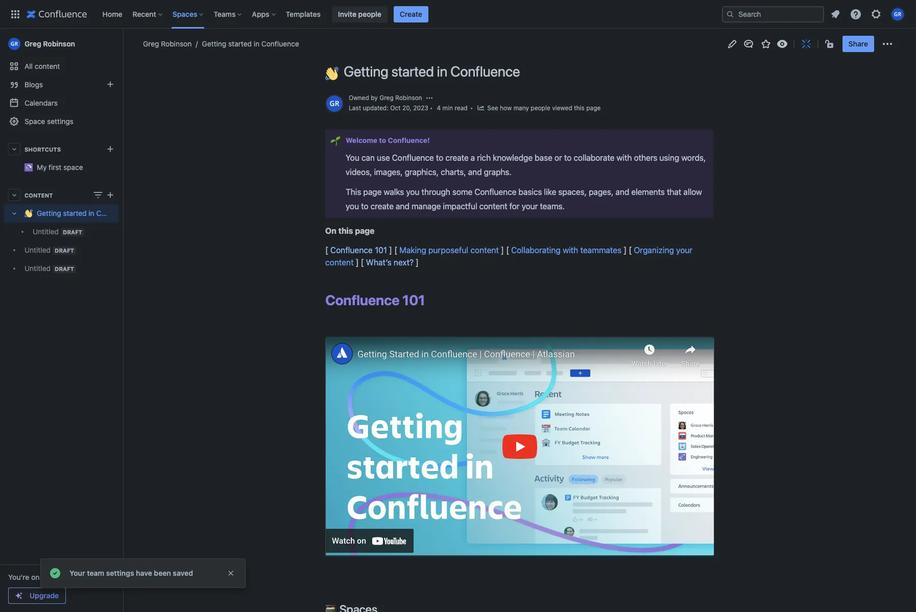 Task type: locate. For each thing, give the bounding box(es) containing it.
2 vertical spatial started
[[63, 209, 87, 218]]

calendars
[[25, 99, 58, 107]]

invite
[[338, 9, 357, 18]]

0 vertical spatial 101
[[375, 246, 387, 255]]

started
[[228, 39, 252, 48], [392, 63, 434, 80], [63, 209, 87, 218]]

people right many
[[531, 104, 551, 112]]

your inside this page walks you through some confluence basics like spaces, pages, and elements that allow you to create and manage impactful content for your teams.
[[522, 202, 538, 211]]

upgrade button
[[9, 589, 65, 604]]

0 vertical spatial untitled draft
[[33, 227, 82, 236]]

to inside this page walks you through some confluence basics like spaces, pages, and elements that allow you to create and manage impactful content for your teams.
[[361, 202, 369, 211]]

[ left 'collaborating'
[[506, 246, 509, 255]]

knowledge
[[493, 153, 533, 163]]

tree containing getting started in confluence
[[4, 204, 134, 278]]

1 vertical spatial 101
[[402, 292, 425, 309]]

getting up owned
[[344, 63, 389, 80]]

greg robinson link inside space element
[[4, 34, 119, 54]]

1 vertical spatial getting
[[344, 63, 389, 80]]

tree item
[[4, 204, 134, 241]]

content inside space element
[[35, 62, 60, 70]]

0 horizontal spatial robinson
[[43, 39, 75, 48]]

[ left organizing
[[629, 246, 632, 255]]

dismiss image
[[227, 570, 235, 578]]

] right teammates
[[624, 246, 627, 255]]

you right walks at the left of page
[[406, 188, 420, 197]]

] down confluence 101 link
[[356, 258, 359, 267]]

0 vertical spatial this
[[574, 104, 585, 112]]

1 horizontal spatial my first space
[[119, 159, 165, 168]]

1 vertical spatial draft
[[55, 247, 74, 254]]

2 vertical spatial getting
[[37, 209, 61, 218]]

1 horizontal spatial settings
[[106, 569, 134, 578]]

tree inside space element
[[4, 204, 134, 278]]

tree item containing getting started in confluence
[[4, 204, 134, 241]]

graphs.
[[484, 167, 512, 177]]

0 vertical spatial untitled
[[33, 227, 59, 236]]

tree item inside space element
[[4, 204, 134, 241]]

untitled
[[33, 227, 59, 236], [25, 246, 51, 254], [25, 264, 51, 273]]

1 horizontal spatial your
[[677, 246, 693, 255]]

space element
[[0, 29, 165, 613]]

your down basics
[[522, 202, 538, 211]]

oct
[[390, 104, 401, 112]]

greg robinson link up oct
[[380, 94, 422, 102]]

viewed
[[552, 104, 573, 112]]

🌱
[[331, 136, 341, 145]]

[ confluence 101 ] [ making purposeful content ] [ collaborating with teammates ] [
[[325, 246, 634, 255]]

in inside space element
[[89, 209, 94, 218]]

0 vertical spatial page
[[587, 104, 601, 112]]

updated:
[[363, 104, 389, 112]]

getting started in confluence link down apps
[[192, 39, 299, 49]]

1 vertical spatial settings
[[106, 569, 134, 578]]

my first space link up change view icon
[[4, 158, 165, 177]]

see
[[488, 104, 498, 112]]

settings down 'calendars' link at the left
[[47, 117, 73, 126]]

videos,
[[346, 167, 372, 177]]

0 horizontal spatial my
[[37, 163, 47, 172]]

2 vertical spatial getting started in confluence
[[37, 209, 134, 218]]

1 horizontal spatial started
[[228, 39, 252, 48]]

confluence down graphs.
[[475, 188, 517, 197]]

some
[[453, 188, 473, 197]]

read
[[455, 104, 468, 112]]

0 horizontal spatial in
[[89, 209, 94, 218]]

0 horizontal spatial create
[[371, 202, 394, 211]]

1 horizontal spatial getting started in confluence link
[[192, 39, 299, 49]]

create inside this page walks you through some confluence basics like spaces, pages, and elements that allow you to create and manage impactful content for your teams.
[[371, 202, 394, 211]]

2 horizontal spatial robinson
[[395, 94, 422, 102]]

0 horizontal spatial settings
[[47, 117, 73, 126]]

invite people
[[338, 9, 381, 18]]

getting started in confluence up 'manage page ownership' image
[[344, 63, 520, 80]]

content down confluence 101 link
[[325, 258, 354, 267]]

appswitcher icon image
[[9, 8, 21, 20]]

confluence up graphics,
[[392, 153, 434, 163]]

space
[[25, 117, 45, 126]]

content right purposeful
[[471, 246, 499, 255]]

confluence down the "apps" popup button
[[262, 39, 299, 48]]

greg robinson link up all content link
[[4, 34, 119, 54]]

1 horizontal spatial first
[[130, 159, 143, 168]]

space settings link
[[4, 112, 119, 131]]

your
[[522, 202, 538, 211], [677, 246, 693, 255]]

0 horizontal spatial greg
[[25, 39, 41, 48]]

collaborating
[[511, 246, 561, 255]]

help icon image
[[850, 8, 862, 20]]

people inside "button"
[[531, 104, 551, 112]]

0 vertical spatial and
[[468, 167, 482, 177]]

templates link
[[283, 6, 324, 22]]

greg up all
[[25, 39, 41, 48]]

or
[[555, 153, 562, 163]]

1 horizontal spatial people
[[531, 104, 551, 112]]

create down walks at the left of page
[[371, 202, 394, 211]]

1 horizontal spatial greg robinson link
[[143, 39, 192, 49]]

started up 'manage page ownership' image
[[392, 63, 434, 80]]

graphics,
[[405, 167, 439, 177]]

welcome to confluence!
[[346, 136, 430, 145]]

apps
[[252, 9, 270, 18]]

started down content dropdown button
[[63, 209, 87, 218]]

] up what's next? link
[[389, 246, 392, 255]]

and
[[468, 167, 482, 177], [616, 188, 629, 197], [396, 202, 410, 211]]

notification icon image
[[830, 8, 842, 20]]

greg right collapse sidebar image
[[143, 39, 159, 48]]

using
[[660, 153, 680, 163]]

in down change view icon
[[89, 209, 94, 218]]

greg robinson inside 'link'
[[25, 39, 75, 48]]

robinson up all content link
[[43, 39, 75, 48]]

banner
[[0, 0, 916, 29]]

with left others
[[617, 153, 632, 163]]

in down apps
[[254, 39, 260, 48]]

0 vertical spatial settings
[[47, 117, 73, 126]]

robinson down spaces
[[161, 39, 192, 48]]

others
[[634, 153, 658, 163]]

page right viewed
[[587, 104, 601, 112]]

]
[[389, 246, 392, 255], [501, 246, 504, 255], [624, 246, 627, 255], [356, 258, 359, 267], [416, 258, 419, 267]]

have
[[136, 569, 152, 578]]

page inside this page walks you through some confluence basics like spaces, pages, and elements that allow you to create and manage impactful content for your teams.
[[363, 188, 382, 197]]

1 vertical spatial and
[[616, 188, 629, 197]]

create up charts,
[[446, 153, 469, 163]]

on
[[31, 573, 40, 582]]

getting down "teams" at the top left of the page
[[202, 39, 226, 48]]

confluence up see
[[451, 63, 520, 80]]

confluence 101
[[325, 292, 425, 309]]

0 horizontal spatial greg robinson
[[25, 39, 75, 48]]

my first space
[[119, 159, 165, 168], [37, 163, 83, 172]]

the
[[41, 573, 52, 582]]

1 vertical spatial copy image
[[424, 294, 436, 307]]

1 vertical spatial page
[[363, 188, 382, 197]]

copy image
[[429, 136, 437, 145], [424, 294, 436, 307]]

in
[[254, 39, 260, 48], [437, 63, 448, 80], [89, 209, 94, 218]]

1 greg robinson from the left
[[25, 39, 75, 48]]

untitled draft
[[33, 227, 82, 236], [25, 246, 74, 254], [25, 264, 74, 273]]

in up 4
[[437, 63, 448, 80]]

confluence down create a page "icon"
[[96, 209, 134, 218]]

started down teams dropdown button
[[228, 39, 252, 48]]

:wave: image
[[325, 67, 339, 80]]

on this page
[[325, 226, 375, 235]]

use
[[377, 153, 390, 163]]

0 horizontal spatial first
[[49, 163, 61, 172]]

organizing
[[634, 246, 674, 255]]

this right on
[[338, 226, 353, 235]]

greg robinson image
[[326, 96, 343, 112]]

0 horizontal spatial getting
[[37, 209, 61, 218]]

no restrictions image
[[824, 38, 837, 50]]

change view image
[[92, 189, 104, 201]]

0 vertical spatial create
[[446, 153, 469, 163]]

people right "invite"
[[358, 9, 381, 18]]

people inside button
[[358, 9, 381, 18]]

page right this
[[363, 188, 382, 197]]

1 horizontal spatial create
[[446, 153, 469, 163]]

oct 20, 2023 link
[[390, 104, 429, 112]]

2 horizontal spatial greg robinson link
[[380, 94, 422, 102]]

[
[[325, 246, 328, 255], [394, 246, 397, 255], [506, 246, 509, 255], [629, 246, 632, 255], [361, 258, 364, 267]]

0 vertical spatial started
[[228, 39, 252, 48]]

first
[[130, 159, 143, 168], [49, 163, 61, 172]]

0 horizontal spatial this
[[338, 226, 353, 235]]

0 vertical spatial you
[[406, 188, 420, 197]]

greg up last updated: oct 20, 2023
[[380, 94, 394, 102]]

0 horizontal spatial greg robinson link
[[4, 34, 119, 54]]

confluence image
[[27, 8, 87, 20], [27, 8, 87, 20]]

0 horizontal spatial your
[[522, 202, 538, 211]]

manage
[[412, 202, 441, 211]]

1 horizontal spatial in
[[254, 39, 260, 48]]

1 vertical spatial create
[[371, 202, 394, 211]]

1 horizontal spatial 101
[[402, 292, 425, 309]]

people
[[358, 9, 381, 18], [531, 104, 551, 112]]

content
[[35, 62, 60, 70], [479, 202, 508, 211], [471, 246, 499, 255], [325, 258, 354, 267]]

settings left 'have'
[[106, 569, 134, 578]]

2 vertical spatial untitled
[[25, 264, 51, 273]]

confluence down what's
[[325, 292, 400, 309]]

many
[[514, 104, 529, 112]]

charts,
[[441, 167, 466, 177]]

all content
[[25, 62, 60, 70]]

walks
[[384, 188, 404, 197]]

getting down content
[[37, 209, 61, 218]]

teams button
[[211, 6, 246, 22]]

0 vertical spatial copy image
[[429, 136, 437, 145]]

you down this
[[346, 202, 359, 211]]

0 horizontal spatial getting started in confluence
[[37, 209, 134, 218]]

page up confluence 101 link
[[355, 226, 375, 235]]

0 vertical spatial getting
[[202, 39, 226, 48]]

1 horizontal spatial greg
[[143, 39, 159, 48]]

tree
[[4, 204, 134, 278]]

and down a
[[468, 167, 482, 177]]

[ down on
[[325, 246, 328, 255]]

1 horizontal spatial this
[[574, 104, 585, 112]]

star image
[[760, 38, 772, 50]]

this inside "button"
[[574, 104, 585, 112]]

0 horizontal spatial started
[[63, 209, 87, 218]]

share
[[849, 39, 868, 48]]

0 horizontal spatial getting started in confluence link
[[4, 204, 134, 223]]

1 horizontal spatial with
[[617, 153, 632, 163]]

101 up what's
[[375, 246, 387, 255]]

your right organizing
[[677, 246, 693, 255]]

1 vertical spatial getting started in confluence link
[[4, 204, 134, 223]]

teams.
[[540, 202, 565, 211]]

apps button
[[249, 6, 280, 22]]

1 vertical spatial started
[[392, 63, 434, 80]]

2 horizontal spatial in
[[437, 63, 448, 80]]

getting started in confluence down change view icon
[[37, 209, 134, 218]]

1 vertical spatial your
[[677, 246, 693, 255]]

greg
[[25, 39, 41, 48], [143, 39, 159, 48], [380, 94, 394, 102]]

greg robinson up all content
[[25, 39, 75, 48]]

copy image for confluence 101
[[424, 294, 436, 307]]

0 horizontal spatial you
[[346, 202, 359, 211]]

greg robinson link down spaces
[[143, 39, 192, 49]]

settings
[[47, 117, 73, 126], [106, 569, 134, 578]]

0 horizontal spatial people
[[358, 9, 381, 18]]

0 vertical spatial in
[[254, 39, 260, 48]]

0 vertical spatial your
[[522, 202, 538, 211]]

my for my first space link on top of change view icon
[[119, 159, 129, 168]]

to right or
[[564, 153, 572, 163]]

to down this
[[361, 202, 369, 211]]

1 horizontal spatial getting started in confluence
[[202, 39, 299, 48]]

and down walks at the left of page
[[396, 202, 410, 211]]

0 vertical spatial people
[[358, 9, 381, 18]]

search image
[[726, 10, 735, 18]]

create a page image
[[104, 189, 116, 201]]

] down making
[[416, 258, 419, 267]]

2 vertical spatial untitled draft
[[25, 264, 74, 273]]

1 horizontal spatial greg robinson
[[143, 39, 192, 48]]

1 horizontal spatial my
[[119, 159, 129, 168]]

2 vertical spatial in
[[89, 209, 94, 218]]

1 horizontal spatial and
[[468, 167, 482, 177]]

101 down the next?
[[402, 292, 425, 309]]

greg robinson down spaces
[[143, 39, 192, 48]]

getting started in confluence
[[202, 39, 299, 48], [344, 63, 520, 80], [37, 209, 134, 218]]

and right pages,
[[616, 188, 629, 197]]

getting started in confluence link
[[192, 39, 299, 49], [4, 204, 134, 223]]

0 vertical spatial with
[[617, 153, 632, 163]]

content right all
[[35, 62, 60, 70]]

with
[[617, 153, 632, 163], [563, 246, 578, 255]]

all
[[25, 62, 33, 70]]

space
[[145, 159, 165, 168], [63, 163, 83, 172]]

with left teammates
[[563, 246, 578, 255]]

getting started in confluence inside tree
[[37, 209, 134, 218]]

1 vertical spatial people
[[531, 104, 551, 112]]

1 vertical spatial you
[[346, 202, 359, 211]]

this right viewed
[[574, 104, 585, 112]]

0 vertical spatial getting started in confluence
[[202, 39, 299, 48]]

my first space link
[[4, 158, 165, 177], [37, 163, 83, 172]]

been
[[154, 569, 171, 578]]

robinson up oct 20, 2023 link
[[395, 94, 422, 102]]

last
[[349, 104, 361, 112]]

2 vertical spatial and
[[396, 202, 410, 211]]

premium image
[[15, 592, 23, 600]]

1 horizontal spatial you
[[406, 188, 420, 197]]

0 horizontal spatial with
[[563, 246, 578, 255]]

to up use
[[379, 136, 386, 145]]

my first space link down shortcuts dropdown button at the top
[[37, 163, 83, 172]]

getting started in confluence link down change view icon
[[4, 204, 134, 223]]

you're on the free plan
[[8, 573, 86, 582]]

rich
[[477, 153, 491, 163]]

settings inside your team settings have been saved alert
[[106, 569, 134, 578]]

getting started in confluence down apps
[[202, 39, 299, 48]]

success image
[[49, 568, 61, 580]]

this
[[574, 104, 585, 112], [338, 226, 353, 235]]

basics
[[519, 188, 542, 197]]

page
[[587, 104, 601, 112], [363, 188, 382, 197], [355, 226, 375, 235]]

content left for
[[479, 202, 508, 211]]

0 horizontal spatial 101
[[375, 246, 387, 255]]

content
[[25, 192, 53, 198]]

1 vertical spatial getting started in confluence
[[344, 63, 520, 80]]

confluence inside tree item
[[96, 209, 134, 218]]

0 vertical spatial getting started in confluence link
[[192, 39, 299, 49]]



Task type: describe. For each thing, give the bounding box(es) containing it.
your team settings have been saved
[[69, 569, 193, 578]]

more actions image
[[882, 38, 894, 50]]

blogs
[[25, 80, 43, 89]]

1 horizontal spatial robinson
[[161, 39, 192, 48]]

my for my first space link underneath shortcuts dropdown button at the top
[[37, 163, 47, 172]]

you're
[[8, 573, 29, 582]]

this
[[346, 188, 361, 197]]

through
[[422, 188, 450, 197]]

2 horizontal spatial greg
[[380, 94, 394, 102]]

collapse sidebar image
[[111, 34, 134, 54]]

content button
[[4, 186, 119, 204]]

settings inside space settings link
[[47, 117, 73, 126]]

for
[[510, 202, 520, 211]]

you
[[346, 153, 360, 163]]

1 horizontal spatial space
[[145, 159, 165, 168]]

confluence inside you can use confluence to create a rich knowledge base or to collaborate with others using words, videos, images, graphics, charts, and graphs.
[[392, 153, 434, 163]]

that
[[667, 188, 682, 197]]

shortcuts
[[25, 146, 61, 152]]

this page walks you through some confluence basics like spaces, pages, and elements that allow you to create and manage impactful content for your teams.
[[346, 188, 705, 211]]

can
[[362, 153, 375, 163]]

share button
[[843, 36, 875, 52]]

your team settings have been saved alert
[[41, 559, 245, 588]]

1 horizontal spatial getting
[[202, 39, 226, 48]]

home link
[[99, 6, 125, 22]]

quick summary image
[[800, 38, 813, 50]]

base
[[535, 153, 553, 163]]

0 horizontal spatial my first space
[[37, 163, 83, 172]]

create link
[[394, 6, 429, 22]]

1 vertical spatial untitled
[[25, 246, 51, 254]]

how
[[500, 104, 512, 112]]

shortcuts button
[[4, 140, 119, 158]]

started inside tree
[[63, 209, 87, 218]]

1 vertical spatial in
[[437, 63, 448, 80]]

4
[[437, 104, 441, 112]]

pages,
[[589, 188, 614, 197]]

spaces,
[[559, 188, 587, 197]]

confluence!
[[388, 136, 430, 145]]

allow
[[684, 188, 702, 197]]

with inside you can use confluence to create a rich knowledge base or to collaborate with others using words, videos, images, graphics, charts, and graphs.
[[617, 153, 632, 163]]

getting inside space element
[[37, 209, 61, 218]]

blogs link
[[4, 76, 119, 94]]

create
[[400, 9, 422, 18]]

copy image
[[376, 603, 389, 613]]

Search field
[[722, 6, 825, 22]]

page inside "button"
[[587, 104, 601, 112]]

create a blog image
[[104, 78, 116, 90]]

banner containing home
[[0, 0, 916, 29]]

2 horizontal spatial started
[[392, 63, 434, 80]]

words,
[[682, 153, 706, 163]]

what's next? link
[[366, 258, 414, 267]]

0 horizontal spatial and
[[396, 202, 410, 211]]

what's
[[366, 258, 392, 267]]

free
[[54, 573, 69, 582]]

create inside you can use confluence to create a rich knowledge base or to collaborate with others using words, videos, images, graphics, charts, and graphs.
[[446, 153, 469, 163]]

recent button
[[130, 6, 166, 22]]

0 horizontal spatial space
[[63, 163, 83, 172]]

2 horizontal spatial getting started in confluence
[[344, 63, 520, 80]]

elements
[[632, 188, 665, 197]]

2 greg robinson from the left
[[143, 39, 192, 48]]

your inside organizing your content
[[677, 246, 693, 255]]

upgrade
[[30, 592, 59, 600]]

and inside you can use confluence to create a rich knowledge base or to collaborate with others using words, videos, images, graphics, charts, and graphs.
[[468, 167, 482, 177]]

space settings
[[25, 117, 73, 126]]

next?
[[394, 258, 414, 267]]

global element
[[6, 0, 720, 28]]

confluence down on this page
[[331, 246, 373, 255]]

confluence inside this page walks you through some confluence basics like spaces, pages, and elements that allow you to create and manage impactful content for your teams.
[[475, 188, 517, 197]]

spaces
[[173, 9, 197, 18]]

1 vertical spatial this
[[338, 226, 353, 235]]

stop watching image
[[776, 38, 789, 50]]

all content link
[[4, 57, 119, 76]]

[ up what's next? link
[[394, 246, 397, 255]]

images,
[[374, 167, 403, 177]]

1 vertical spatial with
[[563, 246, 578, 255]]

settings icon image
[[870, 8, 883, 20]]

min
[[443, 104, 453, 112]]

templates
[[286, 9, 321, 18]]

add shortcut image
[[104, 143, 116, 155]]

last updated: oct 20, 2023
[[349, 104, 429, 112]]

2 horizontal spatial getting
[[344, 63, 389, 80]]

impactful
[[443, 202, 477, 211]]

on
[[325, 226, 337, 235]]

by
[[371, 94, 378, 102]]

copy image for welcome to confluence!
[[429, 136, 437, 145]]

to up charts,
[[436, 153, 444, 163]]

[ down confluence 101 link
[[361, 258, 364, 267]]

:wave: image
[[325, 67, 339, 80]]

0 vertical spatial draft
[[63, 229, 82, 236]]

manage page ownership image
[[425, 94, 433, 102]]

] left 'collaborating'
[[501, 246, 504, 255]]

content inside this page walks you through some confluence basics like spaces, pages, and elements that allow you to create and manage impactful content for your teams.
[[479, 202, 508, 211]]

owned by greg robinson
[[349, 94, 422, 102]]

like
[[544, 188, 557, 197]]

purposeful
[[429, 246, 469, 255]]

recent
[[133, 9, 156, 18]]

see how many people viewed this page button
[[477, 103, 601, 113]]

teammates
[[581, 246, 622, 255]]

4 min read
[[437, 104, 468, 112]]

owned
[[349, 94, 369, 102]]

2 vertical spatial page
[[355, 226, 375, 235]]

greg inside space element
[[25, 39, 41, 48]]

your
[[69, 569, 85, 578]]

see how many people viewed this page
[[488, 104, 601, 112]]

organizing your content link
[[325, 246, 695, 267]]

edit this page image
[[726, 38, 739, 50]]

content inside organizing your content
[[325, 258, 354, 267]]

confluence 101 link
[[331, 246, 387, 255]]

2 horizontal spatial and
[[616, 188, 629, 197]]

1 vertical spatial untitled draft
[[25, 246, 74, 254]]

invite people button
[[332, 6, 388, 22]]

] [ what's next? ]
[[354, 258, 419, 267]]

robinson inside space element
[[43, 39, 75, 48]]

organizing your content
[[325, 246, 695, 267]]

welcome
[[346, 136, 378, 145]]

2 vertical spatial draft
[[55, 266, 74, 272]]

20,
[[403, 104, 412, 112]]

collaborating with teammates link
[[511, 246, 622, 255]]

2023
[[413, 104, 429, 112]]

a
[[471, 153, 475, 163]]

making
[[400, 246, 426, 255]]

collaborate
[[574, 153, 615, 163]]

team
[[87, 569, 104, 578]]



Task type: vqa. For each thing, say whether or not it's contained in the screenshot.
the My within the 'My first space' link
no



